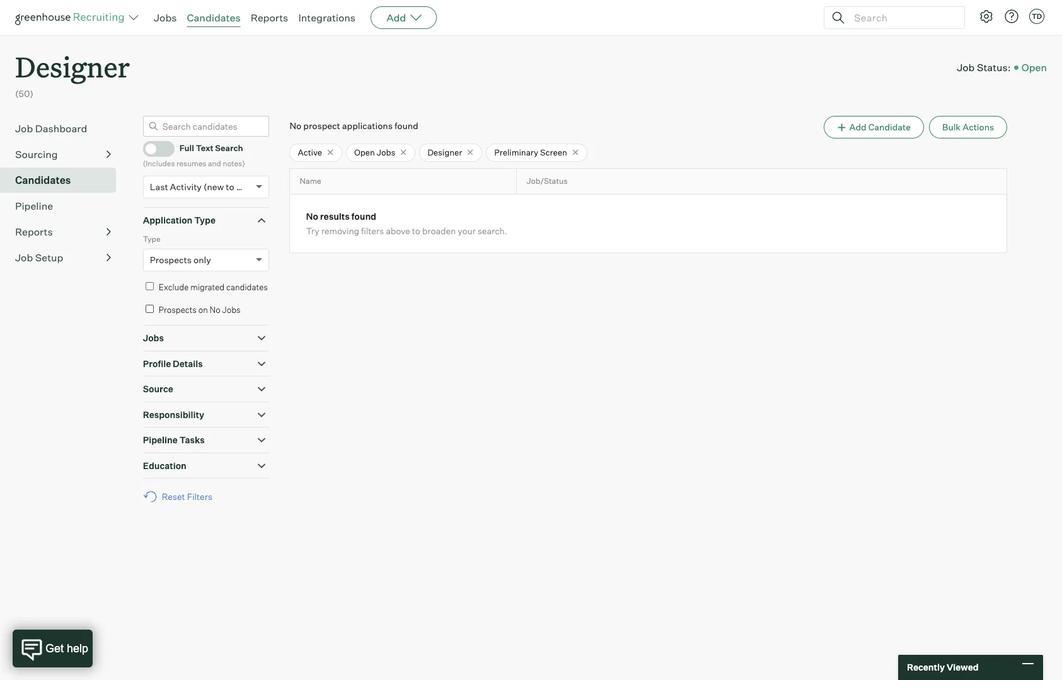 Task type: locate. For each thing, give the bounding box(es) containing it.
exclude migrated candidates
[[159, 283, 268, 293]]

tasks
[[179, 435, 205, 446]]

1 vertical spatial type
[[143, 234, 161, 244]]

0 horizontal spatial type
[[143, 234, 161, 244]]

0 vertical spatial type
[[194, 215, 216, 226]]

1 horizontal spatial pipeline
[[143, 435, 178, 446]]

job inside "link"
[[15, 122, 33, 135]]

2 vertical spatial no
[[210, 305, 220, 315]]

2 horizontal spatial no
[[306, 211, 318, 222]]

found
[[395, 120, 418, 131], [351, 211, 376, 222]]

job setup link
[[15, 250, 111, 265]]

1 horizontal spatial open
[[1022, 61, 1047, 73]]

designer (50)
[[15, 48, 130, 99]]

full
[[179, 143, 194, 153]]

to right the above
[[412, 226, 420, 236]]

prospects for prospects only
[[150, 255, 192, 265]]

on
[[198, 305, 208, 315]]

0 vertical spatial pipeline
[[15, 200, 53, 212]]

candidates link down sourcing link
[[15, 173, 111, 188]]

1 vertical spatial add
[[849, 121, 867, 132]]

reset filters
[[162, 492, 212, 503]]

add inside popup button
[[386, 11, 406, 24]]

0 vertical spatial designer
[[15, 48, 130, 85]]

1 vertical spatial found
[[351, 211, 376, 222]]

prospects down exclude
[[159, 305, 197, 315]]

setup
[[35, 251, 63, 264]]

Prospects on No Jobs checkbox
[[145, 305, 154, 313]]

preliminary
[[494, 147, 538, 157]]

job setup
[[15, 251, 63, 264]]

sourcing
[[15, 148, 58, 161]]

prospects on no jobs
[[159, 305, 241, 315]]

reports link
[[251, 11, 288, 24], [15, 224, 111, 239]]

Exclude migrated candidates checkbox
[[145, 283, 154, 291]]

pipeline down sourcing
[[15, 200, 53, 212]]

above
[[386, 226, 410, 236]]

job for job setup
[[15, 251, 33, 264]]

search.
[[478, 226, 507, 236]]

open right status: at the right
[[1022, 61, 1047, 73]]

0 horizontal spatial to
[[226, 182, 234, 192]]

1 horizontal spatial candidates
[[187, 11, 241, 24]]

0 horizontal spatial add
[[386, 11, 406, 24]]

filters
[[361, 226, 384, 236]]

0 horizontal spatial reports
[[15, 225, 53, 238]]

prospects
[[150, 255, 192, 265], [159, 305, 197, 315]]

no left prospect
[[290, 120, 301, 131]]

designer for designer
[[427, 147, 462, 157]]

open jobs
[[354, 147, 395, 157]]

0 vertical spatial add
[[386, 11, 406, 24]]

0 horizontal spatial found
[[351, 211, 376, 222]]

1 vertical spatial to
[[412, 226, 420, 236]]

1 vertical spatial prospects
[[159, 305, 197, 315]]

0 horizontal spatial reports link
[[15, 224, 111, 239]]

1 vertical spatial designer
[[427, 147, 462, 157]]

no for no prospect applications found
[[290, 120, 301, 131]]

1 horizontal spatial type
[[194, 215, 216, 226]]

type down application
[[143, 234, 161, 244]]

activity
[[170, 182, 202, 192]]

1 vertical spatial job
[[15, 122, 33, 135]]

to left old)
[[226, 182, 234, 192]]

0 vertical spatial candidates
[[187, 11, 241, 24]]

jobs
[[154, 11, 177, 24], [377, 147, 395, 157], [222, 305, 241, 315], [143, 333, 164, 344]]

1 horizontal spatial reports
[[251, 11, 288, 24]]

candidates down sourcing
[[15, 174, 71, 186]]

prospects only option
[[150, 255, 211, 265]]

actions
[[963, 121, 994, 132]]

0 vertical spatial open
[[1022, 61, 1047, 73]]

1 horizontal spatial reports link
[[251, 11, 288, 24]]

reports link down the pipeline link
[[15, 224, 111, 239]]

checkmark image
[[149, 144, 158, 152]]

1 horizontal spatial found
[[395, 120, 418, 131]]

(50)
[[15, 88, 33, 99]]

notes)
[[223, 159, 245, 168]]

prospects up exclude
[[150, 255, 192, 265]]

migrated
[[190, 283, 225, 293]]

1 horizontal spatial no
[[290, 120, 301, 131]]

your
[[458, 226, 476, 236]]

1 horizontal spatial designer
[[427, 147, 462, 157]]

reports link left 'integrations'
[[251, 11, 288, 24]]

add
[[386, 11, 406, 24], [849, 121, 867, 132]]

prospect
[[303, 120, 340, 131]]

1 horizontal spatial candidates link
[[187, 11, 241, 24]]

1 vertical spatial pipeline
[[143, 435, 178, 446]]

0 vertical spatial prospects
[[150, 255, 192, 265]]

designer
[[15, 48, 130, 85], [427, 147, 462, 157]]

no
[[290, 120, 301, 131], [306, 211, 318, 222], [210, 305, 220, 315]]

candidates right jobs link
[[187, 11, 241, 24]]

reports
[[251, 11, 288, 24], [15, 225, 53, 238]]

open
[[1022, 61, 1047, 73], [354, 147, 375, 157]]

(includes
[[143, 159, 175, 168]]

add candidate link
[[824, 116, 924, 138]]

1 horizontal spatial add
[[849, 121, 867, 132]]

0 horizontal spatial open
[[354, 147, 375, 157]]

status:
[[977, 61, 1011, 73]]

type
[[194, 215, 216, 226], [143, 234, 161, 244]]

found up filters
[[351, 211, 376, 222]]

0 vertical spatial job
[[957, 61, 975, 73]]

search
[[215, 143, 243, 153]]

0 vertical spatial no
[[290, 120, 301, 131]]

designer link
[[15, 35, 130, 88]]

1 horizontal spatial to
[[412, 226, 420, 236]]

no for no results found try removing filters above to broaden your search.
[[306, 211, 318, 222]]

responsibility
[[143, 410, 204, 420]]

1 vertical spatial open
[[354, 147, 375, 157]]

job
[[957, 61, 975, 73], [15, 122, 33, 135], [15, 251, 33, 264]]

to
[[226, 182, 234, 192], [412, 226, 420, 236]]

no right on
[[210, 305, 220, 315]]

0 horizontal spatial candidates link
[[15, 173, 111, 188]]

job up sourcing
[[15, 122, 33, 135]]

td button
[[1029, 9, 1044, 24]]

reports left 'integrations'
[[251, 11, 288, 24]]

old)
[[236, 182, 253, 192]]

1 vertical spatial no
[[306, 211, 318, 222]]

to inside no results found try removing filters above to broaden your search.
[[412, 226, 420, 236]]

recently viewed
[[907, 663, 979, 673]]

no up try
[[306, 211, 318, 222]]

candidates
[[187, 11, 241, 24], [15, 174, 71, 186]]

pipeline link
[[15, 198, 111, 213]]

pipeline tasks
[[143, 435, 205, 446]]

pipeline
[[15, 200, 53, 212], [143, 435, 178, 446]]

0 vertical spatial found
[[395, 120, 418, 131]]

1 vertical spatial reports link
[[15, 224, 111, 239]]

jobs link
[[154, 11, 177, 24]]

resumes
[[177, 159, 206, 168]]

0 horizontal spatial no
[[210, 305, 220, 315]]

candidates link right jobs link
[[187, 11, 241, 24]]

prospects for prospects on no jobs
[[159, 305, 197, 315]]

reset
[[162, 492, 185, 503]]

prospects inside the type element
[[150, 255, 192, 265]]

0 vertical spatial reports link
[[251, 11, 288, 24]]

2 vertical spatial job
[[15, 251, 33, 264]]

job left setup
[[15, 251, 33, 264]]

found right applications
[[395, 120, 418, 131]]

pipeline for pipeline
[[15, 200, 53, 212]]

open down applications
[[354, 147, 375, 157]]

0 horizontal spatial designer
[[15, 48, 130, 85]]

job left status: at the right
[[957, 61, 975, 73]]

candidate
[[868, 121, 911, 132]]

dashboard
[[35, 122, 87, 135]]

pipeline up education
[[143, 435, 178, 446]]

source
[[143, 384, 173, 395]]

0 horizontal spatial pipeline
[[15, 200, 53, 212]]

0 vertical spatial to
[[226, 182, 234, 192]]

add button
[[371, 6, 437, 29]]

reports up job setup on the left
[[15, 225, 53, 238]]

pipeline for pipeline tasks
[[143, 435, 178, 446]]

candidates link
[[187, 11, 241, 24], [15, 173, 111, 188]]

no inside no results found try removing filters above to broaden your search.
[[306, 211, 318, 222]]

integrations link
[[298, 11, 356, 24]]

recently
[[907, 663, 945, 673]]

type down last activity (new to old)
[[194, 215, 216, 226]]

0 horizontal spatial candidates
[[15, 174, 71, 186]]

add for add candidate
[[849, 121, 867, 132]]



Task type: describe. For each thing, give the bounding box(es) containing it.
broaden
[[422, 226, 456, 236]]

td button
[[1027, 6, 1047, 26]]

open for open jobs
[[354, 147, 375, 157]]

filters
[[187, 492, 212, 503]]

education
[[143, 461, 186, 471]]

profile details
[[143, 358, 203, 369]]

last activity (new to old) option
[[150, 182, 253, 192]]

Search candidates field
[[143, 116, 269, 137]]

and
[[208, 159, 221, 168]]

integrations
[[298, 11, 356, 24]]

open for open
[[1022, 61, 1047, 73]]

job for job dashboard
[[15, 122, 33, 135]]

bulk actions link
[[929, 116, 1007, 138]]

add for add
[[386, 11, 406, 24]]

preliminary screen
[[494, 147, 567, 157]]

reset filters button
[[143, 485, 219, 509]]

last
[[150, 182, 168, 192]]

screen
[[540, 147, 567, 157]]

job for job status:
[[957, 61, 975, 73]]

profile
[[143, 358, 171, 369]]

1 vertical spatial reports
[[15, 225, 53, 238]]

results
[[320, 211, 350, 222]]

candidates
[[226, 283, 268, 293]]

application
[[143, 215, 192, 226]]

0 vertical spatial reports
[[251, 11, 288, 24]]

bulk
[[942, 121, 961, 132]]

type element
[[143, 233, 269, 281]]

full text search (includes resumes and notes)
[[143, 143, 245, 168]]

exclude
[[159, 283, 189, 293]]

configure image
[[979, 9, 994, 24]]

1 vertical spatial candidates link
[[15, 173, 111, 188]]

add candidate
[[849, 121, 911, 132]]

bulk actions
[[942, 121, 994, 132]]

found inside no results found try removing filters above to broaden your search.
[[351, 211, 376, 222]]

sourcing link
[[15, 147, 111, 162]]

job status:
[[957, 61, 1011, 73]]

1 vertical spatial candidates
[[15, 174, 71, 186]]

try
[[306, 226, 319, 236]]

job dashboard link
[[15, 121, 111, 136]]

applications
[[342, 120, 393, 131]]

active
[[298, 147, 322, 157]]

details
[[173, 358, 203, 369]]

(new
[[204, 182, 224, 192]]

no prospect applications found
[[290, 120, 418, 131]]

text
[[196, 143, 213, 153]]

job dashboard
[[15, 122, 87, 135]]

viewed
[[947, 663, 979, 673]]

application type
[[143, 215, 216, 226]]

greenhouse recruiting image
[[15, 10, 129, 25]]

td
[[1032, 12, 1042, 21]]

only
[[194, 255, 211, 265]]

prospects only
[[150, 255, 211, 265]]

no results found try removing filters above to broaden your search.
[[306, 211, 507, 236]]

removing
[[321, 226, 359, 236]]

name
[[300, 177, 321, 186]]

0 vertical spatial candidates link
[[187, 11, 241, 24]]

job/status
[[527, 177, 568, 186]]

Search text field
[[851, 9, 953, 27]]

designer for designer (50)
[[15, 48, 130, 85]]

last activity (new to old)
[[150, 182, 253, 192]]



Task type: vqa. For each thing, say whether or not it's contained in the screenshot.
right Found
yes



